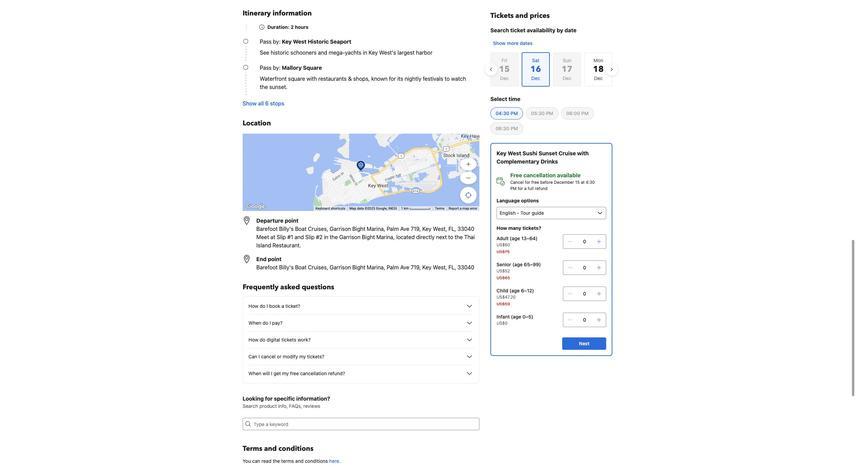 Task type: locate. For each thing, give the bounding box(es) containing it.
barefoot inside 'end point barefoot billy's boat cruises, garrison bight marina, palm ave 719, key west, fl, 33040'
[[257, 264, 278, 271]]

0 vertical spatial at
[[581, 180, 585, 185]]

barefoot for departure
[[257, 226, 278, 232]]

palm inside 'end point barefoot billy's boat cruises, garrison bight marina, palm ave 719, key west, fl, 33040'
[[387, 264, 399, 271]]

1 vertical spatial tickets?
[[307, 354, 325, 360]]

terms left report
[[435, 207, 445, 210]]

report a map error
[[449, 207, 478, 210]]

1 dec from the left
[[500, 75, 509, 81]]

0 horizontal spatial slip
[[277, 234, 286, 240]]

garrison down map
[[339, 234, 361, 240]]

when left will
[[249, 371, 261, 377]]

0 horizontal spatial cancellation
[[300, 371, 327, 377]]

i right will
[[271, 371, 272, 377]]

when for when do i pay?
[[249, 320, 261, 326]]

(age
[[510, 236, 520, 241], [513, 262, 523, 268], [510, 288, 520, 294], [511, 314, 522, 320]]

slip left #1
[[277, 234, 286, 240]]

information
[[273, 9, 312, 18]]

dec down fri
[[500, 75, 509, 81]]

0 horizontal spatial with
[[307, 76, 317, 82]]

0 horizontal spatial west
[[293, 39, 307, 45]]

1 when from the top
[[249, 320, 261, 326]]

i right can
[[259, 354, 260, 360]]

a right book
[[282, 303, 284, 309]]

1 vertical spatial billy's
[[279, 264, 294, 271]]

2 vertical spatial marina,
[[367, 264, 385, 271]]

conditions
[[279, 444, 314, 454], [305, 458, 328, 464]]

15 down fri
[[499, 64, 510, 75]]

2 cruises, from the top
[[308, 264, 328, 271]]

2 0 from the top
[[583, 265, 586, 271]]

to inside the departure point barefoot billy's boat cruises, garrison bight marina, palm ave 719, key west, fl, 33040 meet at slip #1 and slip #2 in the garrison bight marina, located directly next to the thai island restaurant.
[[449, 234, 454, 240]]

key up complementary
[[497, 150, 507, 156]]

1 vertical spatial in
[[324, 234, 329, 240]]

0 vertical spatial point
[[285, 218, 299, 224]]

us$60
[[497, 242, 510, 248]]

select
[[491, 96, 508, 102]]

and down historic
[[318, 50, 327, 56]]

4 0 from the top
[[583, 317, 586, 323]]

a left 'map'
[[460, 207, 462, 210]]

33040 for departure point barefoot billy's boat cruises, garrison bight marina, palm ave 719, key west, fl, 33040 meet at slip #1 and slip #2 in the garrison bight marina, located directly next to the thai island restaurant.
[[458, 226, 475, 232]]

(age inside "adult (age 13–64) us$60"
[[510, 236, 520, 241]]

barefoot
[[257, 226, 278, 232], [257, 264, 278, 271]]

billy's up 'frequently asked questions'
[[279, 264, 294, 271]]

tickets
[[282, 337, 296, 343]]

how up the adult
[[497, 225, 507, 231]]

free inside free cancellation available cancel for free before december 15 at 4:30 pm for a full refund
[[532, 180, 539, 185]]

and right the 'terms'
[[295, 458, 304, 464]]

2 vertical spatial a
[[282, 303, 284, 309]]

1 pass from the top
[[260, 39, 272, 45]]

2 fl, from the top
[[449, 264, 456, 271]]

map
[[350, 207, 356, 210]]

key inside the departure point barefoot billy's boat cruises, garrison bight marina, palm ave 719, key west, fl, 33040 meet at slip #1 and slip #2 in the garrison bight marina, located directly next to the thai island restaurant.
[[423, 226, 432, 232]]

how inside dropdown button
[[249, 337, 259, 343]]

1 horizontal spatial with
[[578, 150, 589, 156]]

reviews
[[304, 403, 320, 409]]

bight inside 'end point barefoot billy's boat cruises, garrison bight marina, palm ave 719, key west, fl, 33040'
[[353, 264, 366, 271]]

west's
[[379, 50, 396, 56]]

with down square
[[307, 76, 317, 82]]

boat inside 'end point barefoot billy's boat cruises, garrison bight marina, palm ave 719, key west, fl, 33040'
[[295, 264, 307, 271]]

next
[[436, 234, 447, 240]]

2 horizontal spatial dec
[[594, 75, 603, 81]]

with right cruise at the top of the page
[[578, 150, 589, 156]]

0 vertical spatial by:
[[273, 39, 281, 45]]

us$75
[[497, 249, 510, 254]]

to right next
[[449, 234, 454, 240]]

0 horizontal spatial dec
[[500, 75, 509, 81]]

2 719, from the top
[[411, 264, 421, 271]]

0 vertical spatial west,
[[433, 226, 447, 232]]

cancel
[[511, 180, 524, 185]]

6–12)
[[521, 288, 534, 294]]

tickets?
[[523, 225, 542, 231], [307, 354, 325, 360]]

2 boat from the top
[[295, 264, 307, 271]]

0 vertical spatial in
[[363, 50, 367, 56]]

palm for departure point barefoot billy's boat cruises, garrison bight marina, palm ave 719, key west, fl, 33040 meet at slip #1 and slip #2 in the garrison bight marina, located directly next to the thai island restaurant.
[[387, 226, 399, 232]]

(age for 13–64)
[[510, 236, 520, 241]]

pass for pass by: mallory square
[[260, 65, 272, 71]]

1 horizontal spatial show
[[493, 40, 506, 46]]

and up read
[[264, 444, 277, 454]]

west inside key west sushi sunset cruise with complementary drinks
[[508, 150, 522, 156]]

pm for 06:00 pm
[[582, 110, 589, 116]]

when left pay?
[[249, 320, 261, 326]]

and right #1
[[295, 234, 304, 240]]

pm right 05:30
[[546, 110, 554, 116]]

by: up historic
[[273, 39, 281, 45]]

terms link
[[435, 207, 445, 210]]

boat up restaurant. at the left bottom
[[295, 226, 307, 232]]

square
[[303, 65, 322, 71]]

its
[[398, 76, 403, 82]]

bight
[[353, 226, 366, 232], [362, 234, 375, 240], [353, 264, 366, 271]]

cruises, inside the departure point barefoot billy's boat cruises, garrison bight marina, palm ave 719, key west, fl, 33040 meet at slip #1 and slip #2 in the garrison bight marina, located directly next to the thai island restaurant.
[[308, 226, 328, 232]]

cancel
[[261, 354, 276, 360]]

pay?
[[272, 320, 283, 326]]

point right end
[[268, 256, 282, 262]]

point
[[285, 218, 299, 224], [268, 256, 282, 262]]

0 vertical spatial when
[[249, 320, 261, 326]]

i inside dropdown button
[[267, 303, 268, 309]]

barefoot down end
[[257, 264, 278, 271]]

0 vertical spatial billy's
[[279, 226, 294, 232]]

fl, for end point barefoot billy's boat cruises, garrison bight marina, palm ave 719, key west, fl, 33040
[[449, 264, 456, 271]]

cruises, up #2 at left
[[308, 226, 328, 232]]

free right get on the left
[[290, 371, 299, 377]]

billy's inside the departure point barefoot billy's boat cruises, garrison bight marina, palm ave 719, key west, fl, 33040 meet at slip #1 and slip #2 in the garrison bight marina, located directly next to the thai island restaurant.
[[279, 226, 294, 232]]

2 33040 from the top
[[458, 264, 475, 271]]

digital
[[267, 337, 280, 343]]

ave inside the departure point barefoot billy's boat cruises, garrison bight marina, palm ave 719, key west, fl, 33040 meet at slip #1 and slip #2 in the garrison bight marina, located directly next to the thai island restaurant.
[[400, 226, 410, 232]]

(age inside child (age 6–12) us$47.20
[[510, 288, 520, 294]]

(age for 0–5)
[[511, 314, 522, 320]]

0 vertical spatial pass
[[260, 39, 272, 45]]

0 vertical spatial 719,
[[411, 226, 421, 232]]

west, down next
[[433, 264, 447, 271]]

west up the schooners
[[293, 39, 307, 45]]

in right yachts
[[363, 50, 367, 56]]

719, up directly
[[411, 226, 421, 232]]

0 vertical spatial free
[[532, 180, 539, 185]]

point for end
[[268, 256, 282, 262]]

1 horizontal spatial at
[[581, 180, 585, 185]]

0 horizontal spatial point
[[268, 256, 282, 262]]

2 palm from the top
[[387, 264, 399, 271]]

key down directly
[[423, 264, 432, 271]]

marina, for end point barefoot billy's boat cruises, garrison bight marina, palm ave 719, key west, fl, 33040
[[367, 264, 385, 271]]

2 vertical spatial bight
[[353, 264, 366, 271]]

garrison for departure
[[330, 226, 351, 232]]

fl, inside 'end point barefoot billy's boat cruises, garrison bight marina, palm ave 719, key west, fl, 33040'
[[449, 264, 456, 271]]

2 pass from the top
[[260, 65, 272, 71]]

do left book
[[260, 303, 266, 309]]

1 vertical spatial with
[[578, 150, 589, 156]]

0 vertical spatial barefoot
[[257, 226, 278, 232]]

mallory
[[282, 65, 302, 71]]

ave for departure point barefoot billy's boat cruises, garrison bight marina, palm ave 719, key west, fl, 33040 meet at slip #1 and slip #2 in the garrison bight marina, located directly next to the thai island restaurant.
[[400, 226, 410, 232]]

senior
[[497, 262, 511, 268]]

1 fl, from the top
[[449, 226, 456, 232]]

1 vertical spatial point
[[268, 256, 282, 262]]

0 vertical spatial palm
[[387, 226, 399, 232]]

terms
[[281, 458, 294, 464]]

full
[[528, 186, 534, 191]]

my right get on the left
[[282, 371, 289, 377]]

adult (age 13–64) us$60
[[497, 236, 538, 248]]

0 vertical spatial do
[[260, 303, 266, 309]]

point inside 'end point barefoot billy's boat cruises, garrison bight marina, palm ave 719, key west, fl, 33040'
[[268, 256, 282, 262]]

1
[[401, 207, 403, 210]]

0 vertical spatial cruises,
[[308, 226, 328, 232]]

3 0 from the top
[[583, 291, 586, 297]]

1 vertical spatial by:
[[273, 65, 281, 71]]

palm up located
[[387, 226, 399, 232]]

show left all
[[243, 100, 257, 107]]

0 for adult (age 13–64)
[[583, 239, 586, 245]]

boat for end
[[295, 264, 307, 271]]

pm for 05:30 pm
[[546, 110, 554, 116]]

for left its
[[389, 76, 396, 82]]

ave up located
[[400, 226, 410, 232]]

0 horizontal spatial tickets?
[[307, 354, 325, 360]]

1 billy's from the top
[[279, 226, 294, 232]]

keyboard shortcuts
[[316, 207, 345, 210]]

1 vertical spatial conditions
[[305, 458, 328, 464]]

ave down located
[[400, 264, 410, 271]]

1 33040 from the top
[[458, 226, 475, 232]]

13–64)
[[522, 236, 538, 241]]

1 vertical spatial ave
[[400, 264, 410, 271]]

0 horizontal spatial at
[[271, 234, 275, 240]]

free up full
[[532, 180, 539, 185]]

how do digital tickets work? button
[[249, 336, 474, 344]]

1 vertical spatial pass
[[260, 65, 272, 71]]

in
[[363, 50, 367, 56], [324, 234, 329, 240]]

1 vertical spatial palm
[[387, 264, 399, 271]]

cruises, for end
[[308, 264, 328, 271]]

1 horizontal spatial free
[[532, 180, 539, 185]]

how down frequently
[[249, 303, 259, 309]]

1 vertical spatial boat
[[295, 264, 307, 271]]

0 vertical spatial marina,
[[367, 226, 385, 232]]

1 0 from the top
[[583, 239, 586, 245]]

search down tickets
[[491, 27, 509, 33]]

point up #1
[[285, 218, 299, 224]]

0 vertical spatial cancellation
[[524, 172, 556, 178]]

1 horizontal spatial cancellation
[[524, 172, 556, 178]]

garrison inside 'end point barefoot billy's boat cruises, garrison bight marina, palm ave 719, key west, fl, 33040'
[[330, 264, 351, 271]]

cruises, inside 'end point barefoot billy's boat cruises, garrison bight marina, palm ave 719, key west, fl, 33040'
[[308, 264, 328, 271]]

0 vertical spatial ave
[[400, 226, 410, 232]]

boat up asked
[[295, 264, 307, 271]]

west, up next
[[433, 226, 447, 232]]

15
[[499, 64, 510, 75], [576, 180, 580, 185]]

known
[[372, 76, 388, 82]]

0–5)
[[523, 314, 534, 320]]

i left book
[[267, 303, 268, 309]]

billy's inside 'end point barefoot billy's boat cruises, garrison bight marina, palm ave 719, key west, fl, 33040'
[[279, 264, 294, 271]]

cruises,
[[308, 226, 328, 232], [308, 264, 328, 271]]

book
[[269, 303, 280, 309]]

1 west, from the top
[[433, 226, 447, 232]]

i left pay?
[[270, 320, 271, 326]]

0 vertical spatial 15
[[499, 64, 510, 75]]

cruises, for departure
[[308, 226, 328, 232]]

marina, inside 'end point barefoot billy's boat cruises, garrison bight marina, palm ave 719, key west, fl, 33040'
[[367, 264, 385, 271]]

1 barefoot from the top
[[257, 226, 278, 232]]

tickets
[[491, 11, 514, 20]]

west, inside 'end point barefoot billy's boat cruises, garrison bight marina, palm ave 719, key west, fl, 33040'
[[433, 264, 447, 271]]

33040 down thai
[[458, 264, 475, 271]]

how many tickets?
[[497, 225, 542, 231]]

0 vertical spatial a
[[525, 186, 527, 191]]

719, inside 'end point barefoot billy's boat cruises, garrison bight marina, palm ave 719, key west, fl, 33040'
[[411, 264, 421, 271]]

show inside button
[[493, 40, 506, 46]]

many
[[509, 225, 522, 231]]

barefoot down departure
[[257, 226, 278, 232]]

the
[[260, 84, 268, 90], [330, 234, 338, 240], [455, 234, 463, 240], [273, 458, 280, 464]]

pass up waterfront on the top of page
[[260, 65, 272, 71]]

1 vertical spatial barefoot
[[257, 264, 278, 271]]

06:00
[[567, 110, 580, 116]]

1 horizontal spatial in
[[363, 50, 367, 56]]

cancellation up before
[[524, 172, 556, 178]]

by: up waterfront on the top of page
[[273, 65, 281, 71]]

how up can
[[249, 337, 259, 343]]

ave inside 'end point barefoot billy's boat cruises, garrison bight marina, palm ave 719, key west, fl, 33040'
[[400, 264, 410, 271]]

barefoot inside the departure point barefoot billy's boat cruises, garrison bight marina, palm ave 719, key west, fl, 33040 meet at slip #1 and slip #2 in the garrison bight marina, located directly next to the thai island restaurant.
[[257, 226, 278, 232]]

the down waterfront on the top of page
[[260, 84, 268, 90]]

1 vertical spatial marina,
[[377, 234, 395, 240]]

mega-
[[329, 50, 345, 56]]

a left full
[[525, 186, 527, 191]]

before
[[541, 180, 553, 185]]

west, inside the departure point barefoot billy's boat cruises, garrison bight marina, palm ave 719, key west, fl, 33040 meet at slip #1 and slip #2 in the garrison bight marina, located directly next to the thai island restaurant.
[[433, 226, 447, 232]]

show more dates button
[[491, 37, 536, 50]]

dec inside sun 17 dec
[[563, 75, 572, 81]]

6
[[265, 100, 269, 107]]

1 vertical spatial search
[[243, 403, 258, 409]]

west up complementary
[[508, 150, 522, 156]]

child (age 6–12) us$47.20
[[497, 288, 534, 300]]

search inside looking for specific information? search product info, faqs, reviews
[[243, 403, 258, 409]]

719, inside the departure point barefoot billy's boat cruises, garrison bight marina, palm ave 719, key west, fl, 33040 meet at slip #1 and slip #2 in the garrison bight marina, located directly next to the thai island restaurant.
[[411, 226, 421, 232]]

0 vertical spatial fl,
[[449, 226, 456, 232]]

palm inside the departure point barefoot billy's boat cruises, garrison bight marina, palm ave 719, key west, fl, 33040 meet at slip #1 and slip #2 in the garrison bight marina, located directly next to the thai island restaurant.
[[387, 226, 399, 232]]

1 vertical spatial show
[[243, 100, 257, 107]]

0 vertical spatial with
[[307, 76, 317, 82]]

festivals
[[423, 76, 444, 82]]

2 billy's from the top
[[279, 264, 294, 271]]

to left watch
[[445, 76, 450, 82]]

key inside key west sushi sunset cruise with complementary drinks
[[497, 150, 507, 156]]

in right #2 at left
[[324, 234, 329, 240]]

pass
[[260, 39, 272, 45], [260, 65, 272, 71]]

when do i pay? button
[[249, 319, 474, 327]]

0 vertical spatial how
[[497, 225, 507, 231]]

the inside waterfront square with restaurants & shops, known for its nightly festivals to watch the sunset.
[[260, 84, 268, 90]]

us$47.20
[[497, 295, 516, 300]]

located
[[396, 234, 415, 240]]

sunset.
[[269, 84, 288, 90]]

1 vertical spatial when
[[249, 371, 261, 377]]

2 vertical spatial garrison
[[330, 264, 351, 271]]

fl, inside the departure point barefoot billy's boat cruises, garrison bight marina, palm ave 719, key west, fl, 33040 meet at slip #1 and slip #2 in the garrison bight marina, located directly next to the thai island restaurant.
[[449, 226, 456, 232]]

33040 inside 'end point barefoot billy's boat cruises, garrison bight marina, palm ave 719, key west, fl, 33040'
[[458, 264, 475, 271]]

pm right '06:30'
[[511, 126, 518, 131]]

how do i book a ticket? button
[[249, 302, 474, 311]]

with inside key west sushi sunset cruise with complementary drinks
[[578, 150, 589, 156]]

free inside dropdown button
[[290, 371, 299, 377]]

marina, for departure point barefoot billy's boat cruises, garrison bight marina, palm ave 719, key west, fl, 33040 meet at slip #1 and slip #2 in the garrison bight marina, located directly next to the thai island restaurant.
[[367, 226, 385, 232]]

1 719, from the top
[[411, 226, 421, 232]]

when do i pay?
[[249, 320, 283, 326]]

do inside dropdown button
[[260, 303, 266, 309]]

0 horizontal spatial in
[[324, 234, 329, 240]]

dec for 18
[[594, 75, 603, 81]]

square
[[288, 76, 305, 82]]

i for pay?
[[270, 320, 271, 326]]

(age right senior
[[513, 262, 523, 268]]

pm inside free cancellation available cancel for free before december 15 at 4:30 pm for a full refund
[[511, 186, 517, 191]]

do left the digital
[[260, 337, 266, 343]]

1 vertical spatial my
[[282, 371, 289, 377]]

2 dec from the left
[[563, 75, 572, 81]]

get
[[274, 371, 281, 377]]

1 horizontal spatial a
[[460, 207, 462, 210]]

33040 up thai
[[458, 226, 475, 232]]

1 vertical spatial cruises,
[[308, 264, 328, 271]]

at left 4:30
[[581, 180, 585, 185]]

1 by: from the top
[[273, 39, 281, 45]]

fl, for departure point barefoot billy's boat cruises, garrison bight marina, palm ave 719, key west, fl, 33040 meet at slip #1 and slip #2 in the garrison bight marina, located directly next to the thai island restaurant.
[[449, 226, 456, 232]]

search down looking
[[243, 403, 258, 409]]

how do i book a ticket?
[[249, 303, 300, 309]]

garrison up questions at bottom left
[[330, 264, 351, 271]]

can i cancel or modify my tickets? button
[[249, 353, 474, 361]]

1 vertical spatial 15
[[576, 180, 580, 185]]

select time
[[491, 96, 521, 102]]

mon 18 dec
[[593, 57, 604, 81]]

.
[[339, 458, 341, 464]]

child
[[497, 288, 509, 294]]

1 vertical spatial 33040
[[458, 264, 475, 271]]

dec inside fri 15 dec
[[500, 75, 509, 81]]

2 by: from the top
[[273, 65, 281, 71]]

1 horizontal spatial slip
[[306, 234, 315, 240]]

1 vertical spatial 719,
[[411, 264, 421, 271]]

boat inside the departure point barefoot billy's boat cruises, garrison bight marina, palm ave 719, key west, fl, 33040 meet at slip #1 and slip #2 in the garrison bight marina, located directly next to the thai island restaurant.
[[295, 226, 307, 232]]

0 horizontal spatial search
[[243, 403, 258, 409]]

(age down many
[[510, 236, 520, 241]]

to
[[445, 76, 450, 82], [449, 234, 454, 240]]

when will i get my free cancellation refund?
[[249, 371, 345, 377]]

(age inside the infant (age 0–5) us$0
[[511, 314, 522, 320]]

1 horizontal spatial terms
[[435, 207, 445, 210]]

1 vertical spatial a
[[460, 207, 462, 210]]

dec inside mon 18 dec
[[594, 75, 603, 81]]

1 horizontal spatial point
[[285, 218, 299, 224]]

at right meet
[[271, 234, 275, 240]]

to inside waterfront square with restaurants & shops, known for its nightly festivals to watch the sunset.
[[445, 76, 450, 82]]

2 barefoot from the top
[[257, 264, 278, 271]]

1 horizontal spatial search
[[491, 27, 509, 33]]

west,
[[433, 226, 447, 232], [433, 264, 447, 271]]

thai
[[464, 234, 475, 240]]

1 vertical spatial terms
[[243, 444, 263, 454]]

billy's up #1
[[279, 226, 294, 232]]

(age for 65–99)
[[513, 262, 523, 268]]

(age left 0–5)
[[511, 314, 522, 320]]

historic
[[271, 50, 289, 56]]

for up full
[[525, 180, 531, 185]]

0 horizontal spatial free
[[290, 371, 299, 377]]

1 horizontal spatial dec
[[563, 75, 572, 81]]

0 vertical spatial west
[[293, 39, 307, 45]]

conditions left here link
[[305, 458, 328, 464]]

here
[[329, 458, 339, 464]]

west, for departure point barefoot billy's boat cruises, garrison bight marina, palm ave 719, key west, fl, 33040 meet at slip #1 and slip #2 in the garrison bight marina, located directly next to the thai island restaurant.
[[433, 226, 447, 232]]

1 vertical spatial how
[[249, 303, 259, 309]]

pass up see
[[260, 39, 272, 45]]

0 horizontal spatial a
[[282, 303, 284, 309]]

(age inside the senior (age 65–99) us$52
[[513, 262, 523, 268]]

1 vertical spatial west,
[[433, 264, 447, 271]]

cancellation left refund?
[[300, 371, 327, 377]]

next
[[579, 341, 590, 347]]

show inside button
[[243, 100, 257, 107]]

dec down 18
[[594, 75, 603, 81]]

719, down directly
[[411, 264, 421, 271]]

2 ave from the top
[[400, 264, 410, 271]]

region
[[485, 50, 618, 89]]

pm right "06:00"
[[582, 110, 589, 116]]

the right #2 at left
[[330, 234, 338, 240]]

33040 inside the departure point barefoot billy's boat cruises, garrison bight marina, palm ave 719, key west, fl, 33040 meet at slip #1 and slip #2 in the garrison bight marina, located directly next to the thai island restaurant.
[[458, 226, 475, 232]]

tickets? up 13–64)
[[523, 225, 542, 231]]

1 vertical spatial do
[[263, 320, 268, 326]]

key up historic
[[282, 39, 292, 45]]

1 vertical spatial at
[[271, 234, 275, 240]]

1 palm from the top
[[387, 226, 399, 232]]

terms up can
[[243, 444, 263, 454]]

1 horizontal spatial west
[[508, 150, 522, 156]]

cancellation inside when will i get my free cancellation refund? dropdown button
[[300, 371, 327, 377]]

how inside dropdown button
[[249, 303, 259, 309]]

1 vertical spatial to
[[449, 234, 454, 240]]

km
[[404, 207, 409, 210]]

cruises, up questions at bottom left
[[308, 264, 328, 271]]

1 horizontal spatial 15
[[576, 180, 580, 185]]

my right modify
[[299, 354, 306, 360]]

key up directly
[[423, 226, 432, 232]]

conditions up you can read the terms and conditions here .
[[279, 444, 314, 454]]

0 vertical spatial bight
[[353, 226, 366, 232]]

(age up us$47.20
[[510, 288, 520, 294]]

3 dec from the left
[[594, 75, 603, 81]]

error
[[470, 207, 478, 210]]

2 vertical spatial how
[[249, 337, 259, 343]]

0 vertical spatial to
[[445, 76, 450, 82]]

1 boat from the top
[[295, 226, 307, 232]]

1 ave from the top
[[400, 226, 410, 232]]

questions
[[302, 283, 334, 292]]

0 horizontal spatial terms
[[243, 444, 263, 454]]

0 vertical spatial 33040
[[458, 226, 475, 232]]

palm down located
[[387, 264, 399, 271]]

1 cruises, from the top
[[308, 226, 328, 232]]

for up product
[[265, 396, 273, 402]]

15 inside free cancellation available cancel for free before december 15 at 4:30 pm for a full refund
[[576, 180, 580, 185]]

0 vertical spatial search
[[491, 27, 509, 33]]

hours
[[295, 24, 309, 30]]

how for how many tickets?
[[497, 225, 507, 231]]

cancellation inside free cancellation available cancel for free before december 15 at 4:30 pm for a full refund
[[524, 172, 556, 178]]

0 horizontal spatial show
[[243, 100, 257, 107]]

1 vertical spatial fl,
[[449, 264, 456, 271]]

2 when from the top
[[249, 371, 261, 377]]

0 vertical spatial garrison
[[330, 226, 351, 232]]

a
[[525, 186, 527, 191], [460, 207, 462, 210], [282, 303, 284, 309]]

1 vertical spatial west
[[508, 150, 522, 156]]

pm right 04:30
[[511, 110, 518, 116]]

1 vertical spatial cancellation
[[300, 371, 327, 377]]

15 down available
[[576, 180, 580, 185]]

2 west, from the top
[[433, 264, 447, 271]]

pm down cancel
[[511, 186, 517, 191]]

pm for 06:30 pm
[[511, 126, 518, 131]]

0 vertical spatial tickets?
[[523, 225, 542, 231]]

dec down 17 on the top of the page
[[563, 75, 572, 81]]

pm for 04:30 pm
[[511, 110, 518, 116]]

and up the ticket
[[516, 11, 528, 20]]

point inside the departure point barefoot billy's boat cruises, garrison bight marina, palm ave 719, key west, fl, 33040 meet at slip #1 and slip #2 in the garrison bight marina, located directly next to the thai island restaurant.
[[285, 218, 299, 224]]

do left pay?
[[263, 320, 268, 326]]

slip left #2 at left
[[306, 234, 315, 240]]

0 vertical spatial show
[[493, 40, 506, 46]]

map
[[463, 207, 470, 210]]

garrison down shortcuts
[[330, 226, 351, 232]]



Task type: describe. For each thing, give the bounding box(es) containing it.
dec for 15
[[500, 75, 509, 81]]

dec for 17
[[563, 75, 572, 81]]

december
[[554, 180, 574, 185]]

by: for mallory square
[[273, 65, 281, 71]]

33040 for end point barefoot billy's boat cruises, garrison bight marina, palm ave 719, key west, fl, 33040
[[458, 264, 475, 271]]

can
[[249, 354, 257, 360]]

when will i get my free cancellation refund? button
[[249, 370, 474, 378]]

duration:
[[268, 24, 290, 30]]

2 slip from the left
[[306, 234, 315, 240]]

show for show all 6 stops
[[243, 100, 257, 107]]

garrison for end
[[330, 264, 351, 271]]

you
[[243, 458, 251, 464]]

product
[[260, 403, 277, 409]]

pass for pass by: key west historic seaport
[[260, 39, 272, 45]]

a inside free cancellation available cancel for free before december 15 at 4:30 pm for a full refund
[[525, 186, 527, 191]]

boat for departure
[[295, 226, 307, 232]]

show more dates
[[493, 40, 533, 46]]

do for book
[[260, 303, 266, 309]]

sun 17 dec
[[562, 57, 573, 81]]

free for cancellation
[[532, 180, 539, 185]]

ave for end point barefoot billy's boat cruises, garrison bight marina, palm ave 719, key west, fl, 33040
[[400, 264, 410, 271]]

cruise
[[559, 150, 576, 156]]

how for how do i book a ticket?
[[249, 303, 259, 309]]

us$0
[[497, 321, 508, 326]]

the right read
[[273, 458, 280, 464]]

719, for departure point barefoot billy's boat cruises, garrison bight marina, palm ave 719, key west, fl, 33040 meet at slip #1 and slip #2 in the garrison bight marina, located directly next to the thai island restaurant.
[[411, 226, 421, 232]]

free for will
[[290, 371, 299, 377]]

senior (age 65–99) us$52
[[497, 262, 541, 274]]

complementary
[[497, 159, 540, 165]]

departure point barefoot billy's boat cruises, garrison bight marina, palm ave 719, key west, fl, 33040 meet at slip #1 and slip #2 in the garrison bight marina, located directly next to the thai island restaurant.
[[257, 218, 475, 249]]

shortcuts
[[331, 207, 345, 210]]

island
[[257, 242, 271, 249]]

1 km
[[401, 207, 410, 210]]

a inside dropdown button
[[282, 303, 284, 309]]

data
[[357, 207, 364, 210]]

when for when will i get my free cancellation refund?
[[249, 371, 261, 377]]

0 for child (age 6–12)
[[583, 291, 586, 297]]

map region
[[243, 134, 480, 211]]

schooners
[[291, 50, 317, 56]]

itinerary
[[243, 9, 271, 18]]

for inside looking for specific information? search product info, faqs, reviews
[[265, 396, 273, 402]]

in inside the departure point barefoot billy's boat cruises, garrison bight marina, palm ave 719, key west, fl, 33040 meet at slip #1 and slip #2 in the garrison bight marina, located directly next to the thai island restaurant.
[[324, 234, 329, 240]]

show all 6 stops
[[243, 100, 284, 107]]

04:30 pm
[[496, 110, 518, 116]]

0 for senior (age 65–99)
[[583, 265, 586, 271]]

shops,
[[353, 76, 370, 82]]

keyboard
[[316, 207, 330, 210]]

1 slip from the left
[[277, 234, 286, 240]]

how for how do digital tickets work?
[[249, 337, 259, 343]]

refund
[[535, 186, 548, 191]]

show all 6 stops button
[[243, 99, 284, 108]]

ticket?
[[286, 303, 300, 309]]

sun
[[563, 57, 572, 63]]

06:30 pm
[[496, 126, 518, 131]]

point for departure
[[285, 218, 299, 224]]

region containing 15
[[485, 50, 618, 89]]

bight for departure
[[353, 226, 366, 232]]

&
[[348, 76, 352, 82]]

palm for end point barefoot billy's boat cruises, garrison bight marina, palm ave 719, key west, fl, 33040
[[387, 264, 399, 271]]

pass by: key west historic seaport
[[260, 39, 351, 45]]

0 vertical spatial conditions
[[279, 444, 314, 454]]

show for show more dates
[[493, 40, 506, 46]]

availability
[[527, 27, 556, 33]]

06:30
[[496, 126, 510, 131]]

by: for key west historic seaport
[[273, 39, 281, 45]]

west, for end point barefoot billy's boat cruises, garrison bight marina, palm ave 719, key west, fl, 33040
[[433, 264, 447, 271]]

i for get
[[271, 371, 272, 377]]

us$59
[[497, 302, 510, 307]]

duration: 2 hours
[[268, 24, 309, 30]]

yachts
[[345, 50, 362, 56]]

1 vertical spatial bight
[[362, 234, 375, 240]]

see
[[260, 50, 269, 56]]

tickets? inside dropdown button
[[307, 354, 325, 360]]

do for tickets
[[260, 337, 266, 343]]

seaport
[[330, 39, 351, 45]]

keyboard shortcuts button
[[316, 206, 345, 211]]

infant (age 0–5) us$0
[[497, 314, 534, 326]]

read
[[262, 458, 272, 464]]

at inside free cancellation available cancel for free before december 15 at 4:30 pm for a full refund
[[581, 180, 585, 185]]

0 for infant (age 0–5)
[[583, 317, 586, 323]]

barefoot for end
[[257, 264, 278, 271]]

meet
[[257, 234, 269, 240]]

sunset
[[539, 150, 558, 156]]

04:30
[[496, 110, 510, 116]]

or
[[277, 354, 282, 360]]

pass by: mallory square
[[260, 65, 322, 71]]

the left thai
[[455, 234, 463, 240]]

at inside the departure point barefoot billy's boat cruises, garrison bight marina, palm ave 719, key west, fl, 33040 meet at slip #1 and slip #2 in the garrison bight marina, located directly next to the thai island restaurant.
[[271, 234, 275, 240]]

tickets and prices
[[491, 11, 550, 20]]

billy's for departure
[[279, 226, 294, 232]]

end
[[257, 256, 267, 262]]

terms for terms and conditions
[[243, 444, 263, 454]]

0 horizontal spatial my
[[282, 371, 289, 377]]

drinks
[[541, 159, 558, 165]]

google,
[[376, 207, 388, 210]]

4:30
[[586, 180, 595, 185]]

1 vertical spatial garrison
[[339, 234, 361, 240]]

18
[[593, 64, 604, 75]]

harbor
[[416, 50, 433, 56]]

end point barefoot billy's boat cruises, garrison bight marina, palm ave 719, key west, fl, 33040
[[257, 256, 475, 271]]

information?
[[296, 396, 330, 402]]

key left west's in the left top of the page
[[369, 50, 378, 56]]

0 horizontal spatial 15
[[499, 64, 510, 75]]

free cancellation available cancel for free before december 15 at 4:30 pm for a full refund
[[511, 172, 595, 191]]

1 km button
[[399, 206, 433, 211]]

0 vertical spatial my
[[299, 354, 306, 360]]

more
[[507, 40, 519, 46]]

(age for 6–12)
[[510, 288, 520, 294]]

05:30
[[531, 110, 545, 116]]

see historic schooners and mega-yachts in key west's largest harbor
[[260, 50, 433, 56]]

dates
[[520, 40, 533, 46]]

billy's for end
[[279, 264, 294, 271]]

719, for end point barefoot billy's boat cruises, garrison bight marina, palm ave 719, key west, fl, 33040
[[411, 264, 421, 271]]

waterfront square with restaurants & shops, known for its nightly festivals to watch the sunset.
[[260, 76, 466, 90]]

looking for specific information? search product info, faqs, reviews
[[243, 396, 330, 409]]

inegi
[[389, 207, 397, 210]]

for down cancel
[[518, 186, 523, 191]]

google image
[[245, 202, 267, 211]]

key inside 'end point barefoot billy's boat cruises, garrison bight marina, palm ave 719, key west, fl, 33040'
[[423, 264, 432, 271]]

i for book
[[267, 303, 268, 309]]

work?
[[298, 337, 311, 343]]

do for pay?
[[263, 320, 268, 326]]

©2023
[[365, 207, 375, 210]]

terms for terms link
[[435, 207, 445, 210]]

you can read the terms and conditions here .
[[243, 458, 341, 464]]

and inside the departure point barefoot billy's boat cruises, garrison bight marina, palm ave 719, key west, fl, 33040 meet at slip #1 and slip #2 in the garrison bight marina, located directly next to the thai island restaurant.
[[295, 234, 304, 240]]

prices
[[530, 11, 550, 20]]

bight for end
[[353, 264, 366, 271]]

terms and conditions
[[243, 444, 314, 454]]

for inside waterfront square with restaurants & shops, known for its nightly festivals to watch the sunset.
[[389, 76, 396, 82]]

with inside waterfront square with restaurants & shops, known for its nightly festivals to watch the sunset.
[[307, 76, 317, 82]]

date
[[565, 27, 577, 33]]

Type a keyword field
[[251, 418, 480, 431]]

refund?
[[328, 371, 345, 377]]

can
[[252, 458, 260, 464]]

us$65
[[497, 275, 510, 281]]

looking
[[243, 396, 264, 402]]



Task type: vqa. For each thing, say whether or not it's contained in the screenshot.
Pass
yes



